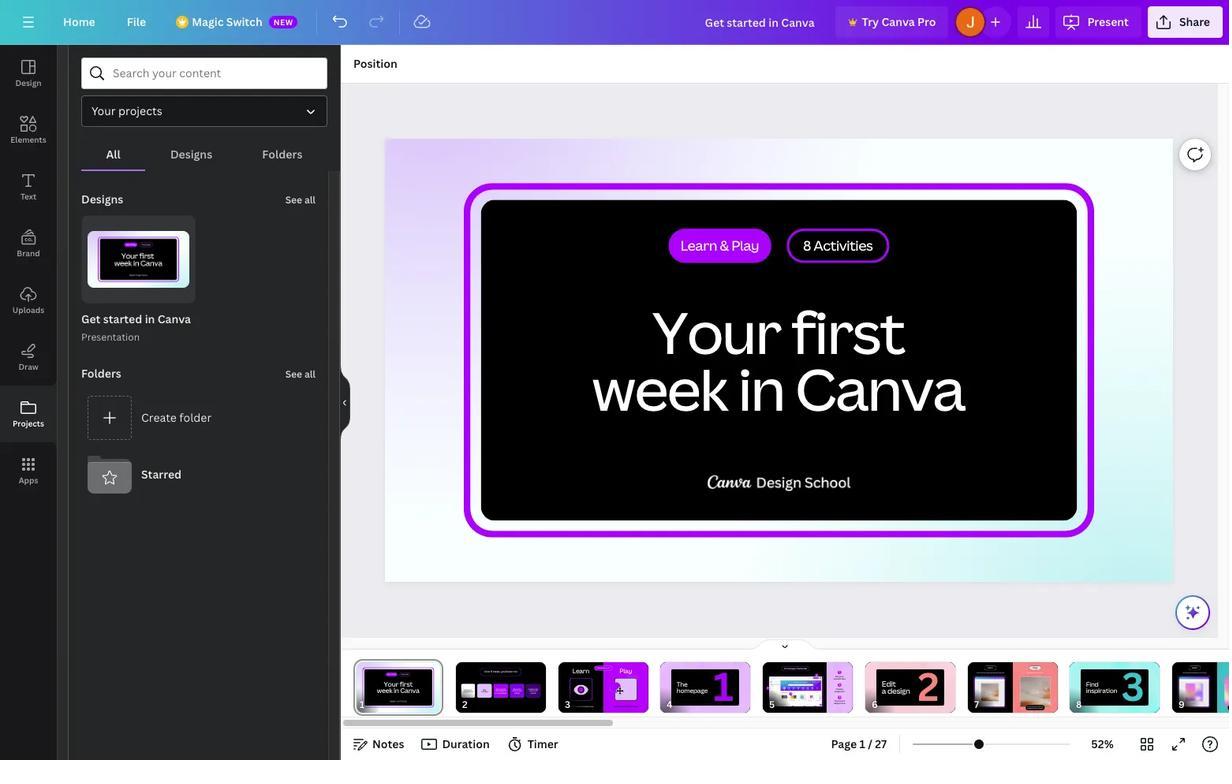 Task type: locate. For each thing, give the bounding box(es) containing it.
3 up recent
[[839, 696, 841, 700]]

0 horizontal spatial with
[[495, 690, 499, 693]]

0 vertical spatial canva
[[882, 14, 915, 29]]

your
[[92, 103, 116, 118], [653, 293, 781, 371]]

3 right "inspiration"
[[1122, 660, 1145, 713]]

projects inside select ownership filter "button"
[[118, 103, 162, 118]]

your inside find your projects here create a design here find recent designs here
[[840, 676, 844, 679]]

notes
[[372, 737, 404, 752]]

1 horizontal spatial how
[[986, 672, 988, 674]]

1 vertical spatial folders
[[81, 366, 121, 381]]

see all button down folders button
[[284, 184, 317, 215]]

1 horizontal spatial designs
[[170, 147, 212, 162]]

1 vertical spatial see
[[285, 368, 302, 381]]

all for designs
[[305, 193, 316, 207]]

all down folders button
[[305, 193, 316, 207]]

create left folder
[[141, 410, 177, 425]]

3
[[1122, 660, 1145, 713], [790, 693, 792, 696], [839, 696, 841, 700]]

1 vertical spatial here
[[841, 691, 845, 694]]

find for 3
[[1087, 681, 1099, 689]]

position
[[354, 56, 397, 71]]

0 vertical spatial your
[[840, 676, 844, 679]]

/
[[868, 737, 873, 752]]

to
[[989, 672, 990, 674], [1186, 672, 1188, 674], [1201, 672, 1202, 674], [1031, 692, 1033, 694]]

side panel tab list
[[0, 45, 57, 500]]

1 horizontal spatial edit
[[882, 679, 896, 689]]

your right "way"
[[468, 689, 472, 692]]

see all down folders button
[[285, 193, 316, 207]]

and right share
[[534, 690, 537, 693]]

the
[[1037, 672, 1039, 674]]

edit right around in the bottom of the page
[[483, 689, 486, 692]]

projects up "all"
[[118, 103, 162, 118]]

experiment
[[1027, 672, 1034, 674]]

0 horizontal spatial your
[[92, 103, 116, 118]]

1 vertical spatial your
[[468, 689, 472, 692]]

text right "the"
[[1039, 672, 1041, 674]]

your
[[840, 676, 844, 679], [468, 689, 472, 692]]

1 vertical spatial create
[[836, 689, 842, 691]]

hide pages image
[[747, 639, 823, 652]]

1 vertical spatial projects
[[834, 678, 841, 681]]

elements
[[10, 134, 46, 145]]

1 horizontal spatial folders
[[262, 147, 303, 162]]

add,
[[990, 672, 993, 674]]

get inside get started in canva presentation
[[81, 312, 101, 327]]

0 vertical spatial see
[[285, 193, 302, 207]]

to left find
[[1186, 672, 1188, 674]]

1 vertical spatial canva
[[158, 312, 191, 327]]

1 horizontal spatial get
[[496, 688, 499, 691]]

get left the inspired
[[496, 688, 499, 691]]

edit a design right around in the bottom of the page
[[481, 689, 488, 694]]

try
[[862, 14, 879, 29]]

see all button for folders
[[284, 359, 317, 390]]

how right learn at the bottom
[[590, 706, 593, 708]]

0 horizontal spatial create
[[141, 410, 177, 425]]

0 vertical spatial all
[[305, 193, 316, 207]]

work
[[513, 688, 517, 691]]

1 horizontal spatial in
[[738, 350, 785, 428]]

create folder button
[[81, 390, 316, 447]]

2 left find your projects here create a design here find recent designs here
[[816, 674, 818, 678]]

get started in canva presentation
[[81, 312, 191, 344]]

designs down the all button
[[81, 192, 123, 207]]

1 inside page 1 / 27 button
[[860, 737, 866, 752]]

with left elements
[[495, 690, 499, 693]]

edit
[[882, 679, 896, 689], [483, 689, 486, 692]]

0 vertical spatial your
[[92, 103, 116, 118]]

1 horizontal spatial your
[[653, 293, 781, 371]]

text right resize
[[1002, 672, 1004, 674]]

see all
[[285, 193, 316, 207], [285, 368, 316, 381]]

0 horizontal spatial projects
[[118, 103, 162, 118]]

and left add
[[1190, 672, 1193, 674]]

text
[[1002, 672, 1004, 674], [1039, 672, 1041, 674]]

get
[[81, 312, 101, 327], [496, 688, 499, 691]]

and right photos
[[519, 690, 522, 693]]

0 horizontal spatial 2
[[816, 674, 818, 678]]

how
[[986, 672, 988, 674], [590, 706, 593, 708]]

1 horizontal spatial with
[[518, 688, 521, 691]]

here
[[842, 678, 846, 681], [841, 691, 845, 694], [841, 703, 846, 705]]

27 right the of
[[178, 289, 188, 300]]

2 all from the top
[[305, 368, 316, 381]]

a right "graphics"
[[1202, 672, 1203, 674]]

try canva pro button
[[835, 6, 949, 38]]

and left learn at the bottom
[[581, 706, 584, 708]]

edit a design right find your projects here create a design here find recent designs here
[[882, 679, 910, 697]]

text
[[20, 191, 36, 202]]

1 vertical spatial see all button
[[284, 359, 317, 390]]

folders inside button
[[262, 147, 303, 162]]

0 horizontal spatial how
[[590, 706, 593, 708]]

see all button left "hide" image
[[284, 359, 317, 390]]

1 see all from the top
[[285, 193, 316, 207]]

projects
[[13, 418, 44, 429]]

way
[[463, 691, 467, 694]]

switch
[[226, 14, 263, 29]]

0 vertical spatial create
[[141, 410, 177, 425]]

1 horizontal spatial create
[[836, 689, 842, 691]]

see left "hide" image
[[285, 368, 302, 381]]

a up recent
[[843, 689, 844, 691]]

2 vertical spatial canva
[[796, 350, 965, 428]]

and right the edit
[[996, 672, 998, 674]]

notes button
[[347, 732, 411, 758]]

2 left click
[[918, 660, 940, 713]]

1 horizontal spatial projects
[[834, 678, 841, 681]]

position button
[[347, 51, 404, 77]]

design
[[1203, 672, 1207, 674], [888, 687, 910, 697], [835, 691, 841, 694], [483, 691, 488, 694]]

2 horizontal spatial 3
[[1122, 660, 1145, 713]]

create folder
[[141, 410, 212, 425]]

1 horizontal spatial 3
[[839, 696, 841, 700]]

0 vertical spatial see all
[[285, 193, 316, 207]]

timer button
[[502, 732, 565, 758]]

1 horizontal spatial text
[[1039, 672, 1041, 674]]

share
[[1180, 14, 1211, 29]]

create
[[141, 410, 177, 425], [836, 689, 842, 691]]

elements button
[[0, 102, 57, 159]]

with right the work in the bottom of the page
[[518, 688, 521, 691]]

find inside find your way around
[[464, 689, 468, 692]]

add
[[1193, 672, 1195, 674]]

and left make
[[621, 706, 624, 708]]

design up recent
[[835, 691, 841, 694]]

1 left the of
[[157, 289, 162, 300]]

0 horizontal spatial in
[[145, 312, 155, 327]]

edit
[[993, 672, 995, 674]]

folders
[[262, 147, 303, 162], [81, 366, 121, 381]]

get inspired with elements and templates
[[495, 688, 507, 695]]

2 vertical spatial here
[[841, 703, 846, 705]]

get for started
[[81, 312, 101, 327]]

1 vertical spatial designs
[[81, 192, 123, 207]]

2 up recent
[[839, 683, 841, 688]]

videos
[[514, 692, 520, 695]]

new
[[274, 17, 293, 28]]

0 vertical spatial here
[[842, 678, 846, 681]]

0 horizontal spatial designs
[[81, 192, 123, 207]]

0 horizontal spatial your
[[468, 689, 472, 692]]

1 vertical spatial your
[[653, 293, 781, 371]]

to right "graphics"
[[1201, 672, 1202, 674]]

how right watch
[[986, 672, 988, 674]]

0 vertical spatial see all button
[[284, 184, 317, 215]]

1 all from the top
[[305, 193, 316, 207]]

edit right find your projects here create a design here find recent designs here
[[882, 679, 896, 689]]

your inside find your way around
[[468, 689, 472, 692]]

2 see all from the top
[[285, 368, 316, 381]]

0 vertical spatial in
[[145, 312, 155, 327]]

and left "templates"
[[495, 692, 498, 695]]

0 vertical spatial 27
[[178, 289, 188, 300]]

0 vertical spatial folders
[[262, 147, 303, 162]]

1 vertical spatial get
[[496, 688, 499, 691]]

your inside select ownership filter "button"
[[92, 103, 116, 118]]

video
[[576, 706, 581, 708]]

see for designs
[[285, 193, 302, 207]]

timer
[[528, 737, 559, 752]]

see all button
[[284, 184, 317, 215], [284, 359, 317, 390]]

get for inspired
[[496, 688, 499, 691]]

2 horizontal spatial with
[[1034, 672, 1036, 674]]

see down folders button
[[285, 193, 302, 207]]

2 see all button from the top
[[284, 359, 317, 390]]

how to find and add graphics to a design button
[[1173, 663, 1229, 713]]

explore
[[1034, 692, 1039, 694]]

share
[[529, 690, 534, 693]]

1 of 27 group
[[81, 215, 195, 304]]

present
[[1088, 14, 1129, 29]]

design right "graphics"
[[1203, 672, 1207, 674]]

find inspiration 3
[[1087, 660, 1145, 713]]

and
[[980, 672, 982, 674], [996, 672, 998, 674], [1190, 672, 1193, 674], [519, 690, 522, 693], [534, 690, 537, 693], [495, 692, 498, 695], [581, 706, 584, 708], [621, 706, 624, 708]]

all left "hide" image
[[305, 368, 316, 381]]

1 see all button from the top
[[284, 184, 317, 215]]

0 horizontal spatial text
[[1002, 672, 1004, 674]]

to down the it's
[[1031, 692, 1033, 694]]

1 vertical spatial all
[[305, 368, 316, 381]]

3 left find your projects here create a design here find recent designs here
[[790, 693, 792, 696]]

0 vertical spatial designs
[[170, 147, 212, 162]]

hide image
[[340, 365, 350, 441]]

2
[[918, 660, 940, 713], [816, 674, 818, 678], [839, 683, 841, 688]]

1 see from the top
[[285, 193, 302, 207]]

collaborate,
[[528, 688, 538, 691]]

get inside get inspired with elements and templates
[[496, 688, 499, 691]]

1 horizontal spatial your
[[840, 676, 844, 679]]

1 horizontal spatial 27
[[875, 737, 887, 752]]

with inside get inspired with elements and templates
[[495, 690, 499, 693]]

find for projects
[[836, 676, 840, 679]]

brand button
[[0, 215, 57, 272]]

get up presentation
[[81, 312, 101, 327]]

create up recent
[[836, 689, 842, 691]]

0 horizontal spatial 27
[[178, 289, 188, 300]]

2 text from the left
[[1039, 672, 1041, 674]]

1 down 'hide pages' image
[[768, 687, 769, 691]]

0 horizontal spatial get
[[81, 312, 101, 327]]

1 vertical spatial see all
[[285, 368, 316, 381]]

0 vertical spatial projects
[[118, 103, 162, 118]]

see
[[285, 193, 302, 207], [285, 368, 302, 381]]

all
[[305, 193, 316, 207], [305, 368, 316, 381]]

page
[[831, 737, 857, 752]]

with left "the"
[[1034, 672, 1036, 674]]

and inside get inspired with elements and templates
[[495, 692, 498, 695]]

edit a design
[[882, 679, 910, 697], [481, 689, 488, 694]]

make
[[625, 706, 629, 708]]

projects up recent
[[834, 678, 841, 681]]

present button
[[1056, 6, 1142, 38]]

see for folders
[[285, 368, 302, 381]]

starred
[[141, 467, 182, 482]]

1 vertical spatial 27
[[875, 737, 887, 752]]

a
[[1202, 672, 1203, 674], [882, 687, 886, 697], [843, 689, 844, 691], [481, 691, 482, 694], [574, 706, 575, 708]]

1 up find your projects here create a design here find recent designs here
[[839, 671, 840, 675]]

your for here
[[840, 676, 844, 679]]

1 left /
[[860, 737, 866, 752]]

27 right /
[[875, 737, 887, 752]]

see all left "hide" image
[[285, 368, 316, 381]]

designs down select ownership filter "button"
[[170, 147, 212, 162]]

your up recent
[[840, 676, 844, 679]]

find your way around
[[463, 689, 473, 694]]

canva
[[882, 14, 915, 29], [158, 312, 191, 327], [796, 350, 965, 428]]

in inside get started in canva presentation
[[145, 312, 155, 327]]

week in canva
[[592, 350, 965, 428]]

2 see from the top
[[285, 368, 302, 381]]

apps
[[19, 475, 38, 486]]

duration button
[[417, 732, 496, 758]]

find inside find inspiration 3
[[1087, 681, 1099, 689]]

design right around in the bottom of the page
[[483, 691, 488, 694]]

recent
[[839, 701, 845, 703]]

designs
[[170, 147, 212, 162], [81, 192, 123, 207]]

projects
[[118, 103, 162, 118], [834, 678, 841, 681]]

magic
[[192, 14, 224, 29]]

0 vertical spatial get
[[81, 312, 101, 327]]



Task type: vqa. For each thing, say whether or not it's contained in the screenshot.
#e7e4e3 icon
no



Task type: describe. For each thing, give the bounding box(es) containing it.
duration
[[442, 737, 490, 752]]

and right click
[[980, 672, 982, 674]]

draw button
[[0, 329, 57, 386]]

see all for folders
[[285, 368, 316, 381]]

with inside work with photos and videos
[[518, 688, 521, 691]]

resize
[[998, 672, 1002, 674]]

Search your content search field
[[113, 58, 317, 88]]

your first
[[653, 293, 905, 371]]

box
[[1042, 672, 1044, 674]]

inspiration
[[1087, 687, 1118, 695]]

week
[[592, 350, 727, 428]]

starred button
[[81, 447, 316, 504]]

all for folders
[[305, 368, 316, 381]]

learn
[[585, 706, 589, 708]]

the homepage 1
[[677, 660, 734, 713]]

0 horizontal spatial edit
[[483, 689, 486, 692]]

see all for designs
[[285, 193, 316, 207]]

started
[[103, 312, 142, 327]]

uploads button
[[0, 272, 57, 329]]

designs button
[[145, 140, 237, 170]]

page 1 / 27
[[831, 737, 887, 752]]

1 horizontal spatial edit a design
[[882, 679, 910, 697]]

to left add,
[[989, 672, 990, 674]]

around
[[467, 691, 473, 694]]

0 horizontal spatial folders
[[81, 366, 121, 381]]

design button
[[0, 45, 57, 102]]

first
[[792, 293, 905, 371]]

Design title text field
[[693, 6, 829, 38]]

collaborate, share and publish
[[528, 688, 538, 695]]

Page title text field
[[372, 698, 378, 713]]

canva assistant image
[[1184, 604, 1203, 623]]

projects inside find your projects here create a design here find recent designs here
[[834, 678, 841, 681]]

all
[[106, 147, 120, 162]]

1 of 27
[[157, 289, 188, 300]]

1 horizontal spatial 2
[[839, 683, 841, 688]]

how
[[1183, 672, 1186, 674]]

home link
[[51, 6, 108, 38]]

work with photos and videos
[[512, 688, 522, 695]]

share button
[[1148, 6, 1223, 38]]

folders button
[[237, 140, 327, 170]]

try canva pro
[[862, 14, 936, 29]]

a right around in the bottom of the page
[[481, 691, 482, 694]]

to inside it's time to explore
[[1031, 692, 1033, 694]]

your for around
[[468, 689, 472, 692]]

a right find your projects here create a design here find recent designs here
[[882, 687, 886, 697]]

52%
[[1092, 737, 1114, 752]]

0 horizontal spatial 3
[[790, 693, 792, 696]]

elements
[[499, 690, 507, 693]]

your for your projects
[[92, 103, 116, 118]]

watch
[[982, 672, 986, 674]]

pro
[[918, 14, 936, 29]]

page 1 image
[[354, 663, 443, 713]]

1 vertical spatial in
[[738, 350, 785, 428]]

find
[[1188, 672, 1190, 674]]

design inside button
[[1203, 672, 1207, 674]]

inspired
[[499, 688, 506, 691]]

magic switch
[[192, 14, 263, 29]]

it
[[630, 706, 631, 708]]

create inside find your projects here create a design here find recent designs here
[[836, 689, 842, 691]]

homepage
[[677, 687, 708, 695]]

a inside find your projects here create a design here find recent designs here
[[843, 689, 844, 691]]

time
[[1036, 691, 1039, 692]]

page 1 / 27 button
[[825, 732, 893, 758]]

design inside find your projects here create a design here find recent designs here
[[835, 691, 841, 694]]

1 vertical spatial how
[[590, 706, 593, 708]]

learn
[[572, 667, 589, 676]]

0 horizontal spatial edit a design
[[481, 689, 488, 694]]

designs inside designs button
[[170, 147, 212, 162]]

your for your first
[[653, 293, 781, 371]]

find for way
[[464, 689, 468, 692]]

how to find and add graphics to a design
[[1183, 672, 1207, 674]]

2 horizontal spatial 2
[[918, 660, 940, 713]]

1 text from the left
[[1002, 672, 1004, 674]]

play
[[619, 667, 632, 676]]

graphics
[[1195, 672, 1200, 674]]

1 inside 1 of 27 group
[[157, 289, 162, 300]]

home
[[63, 14, 95, 29]]

Select ownership filter button
[[81, 95, 327, 127]]

presentation
[[81, 331, 140, 344]]

see all button for designs
[[284, 184, 317, 215]]

and inside work with photos and videos
[[519, 690, 522, 693]]

and inside the collaborate, share and publish
[[534, 690, 537, 693]]

0 vertical spatial how
[[986, 672, 988, 674]]

watch
[[568, 706, 574, 708]]

canva inside button
[[882, 14, 915, 29]]

file button
[[114, 6, 159, 38]]

create inside button
[[141, 410, 177, 425]]

canva inside get started in canva presentation
[[158, 312, 191, 327]]

uploads
[[13, 305, 44, 316]]

projects button
[[0, 386, 57, 443]]

draw
[[18, 361, 38, 372]]

52% button
[[1077, 732, 1128, 758]]

get started in canva group
[[81, 215, 195, 346]]

folder
[[179, 410, 212, 425]]

design right find your projects here create a design here find recent designs here
[[888, 687, 910, 697]]

1 right the homepage
[[714, 660, 734, 713]]

apps button
[[0, 443, 57, 500]]

photos
[[512, 690, 518, 693]]

it's
[[1032, 691, 1035, 692]]

interact
[[613, 706, 621, 708]]

click
[[977, 672, 979, 674]]

file
[[127, 14, 146, 29]]

your projects
[[92, 103, 162, 118]]

watch a video and learn how interact and make it happen
[[568, 706, 638, 708]]

all button
[[81, 140, 145, 170]]

the
[[677, 681, 688, 689]]

main menu bar
[[0, 0, 1229, 45]]

a left video
[[574, 706, 575, 708]]

designs
[[834, 703, 841, 705]]

and inside how to find and add graphics to a design button
[[1190, 672, 1193, 674]]

happen
[[631, 706, 638, 708]]

brand
[[17, 248, 40, 259]]

text button
[[0, 159, 57, 215]]

27 inside button
[[875, 737, 887, 752]]

click and watch how to add, edit and resize text experiment with the text box
[[977, 672, 1044, 674]]

a inside how to find and add graphics to a design button
[[1202, 672, 1203, 674]]

27 inside group
[[178, 289, 188, 300]]

it's time to explore
[[1031, 691, 1039, 694]]

find your projects here create a design here find recent designs here
[[834, 676, 846, 705]]



